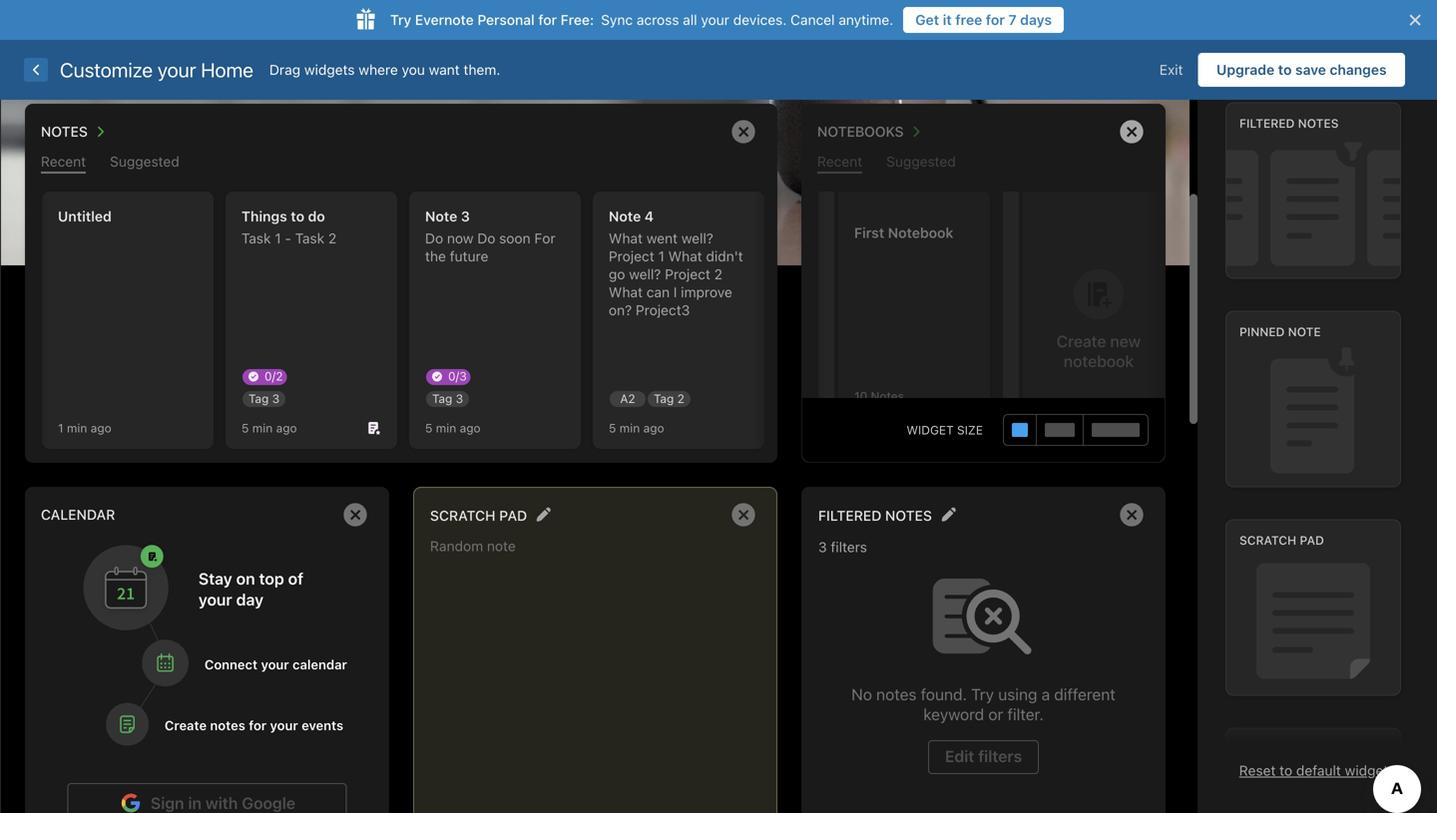 Task type: vqa. For each thing, say whether or not it's contained in the screenshot.
Choose default view option for Images FIELD
no



Task type: describe. For each thing, give the bounding box(es) containing it.
friday, november 17, 2023
[[986, 127, 1151, 141]]

notes inside button
[[885, 507, 932, 524]]

reset
[[1239, 762, 1276, 779]]

pinned
[[1239, 325, 1285, 339]]

november
[[1033, 127, 1100, 141]]

want
[[429, 61, 460, 78]]

0 vertical spatial scratch pad
[[430, 507, 527, 524]]

edit widget title image for filtered notes
[[941, 507, 956, 522]]

free
[[955, 11, 982, 28]]

save
[[1295, 61, 1326, 78]]

0 vertical spatial widgets
[[304, 61, 355, 78]]

17,
[[1103, 127, 1118, 141]]

to for reset
[[1279, 762, 1292, 779]]

across
[[637, 11, 679, 28]]

to for upgrade
[[1278, 61, 1292, 78]]

1 vertical spatial scratch pad
[[1239, 533, 1324, 547]]

you
[[402, 61, 425, 78]]

all
[[683, 11, 697, 28]]

for for free:
[[538, 11, 557, 28]]

good morning, john!
[[40, 123, 208, 145]]

cancel
[[790, 11, 835, 28]]

1 vertical spatial widgets
[[1345, 762, 1395, 779]]

pinned note
[[1239, 325, 1321, 339]]

upgrade
[[1216, 61, 1274, 78]]

2023
[[1121, 127, 1151, 141]]

personal
[[477, 11, 535, 28]]

default
[[1296, 762, 1341, 779]]

1 horizontal spatial notes
[[1298, 116, 1339, 130]]

upgrade to save changes
[[1216, 61, 1387, 78]]

1 horizontal spatial remove image
[[723, 495, 763, 535]]

it
[[943, 11, 952, 28]]

drag widgets where you want them.
[[269, 61, 500, 78]]

widget
[[907, 423, 954, 437]]

anytime.
[[839, 11, 893, 28]]

scratch inside 'button'
[[430, 507, 496, 524]]

1 horizontal spatial scratch
[[1239, 533, 1296, 547]]

john!
[[164, 123, 208, 145]]

evernote
[[415, 11, 474, 28]]

widget size small image
[[1012, 423, 1028, 437]]

upgrade to save changes button
[[1198, 53, 1405, 87]]

good
[[40, 123, 84, 145]]

0 vertical spatial filtered notes
[[1239, 116, 1339, 130]]

get it free for 7 days
[[915, 11, 1052, 28]]

1 horizontal spatial filtered
[[1239, 116, 1295, 130]]



Task type: locate. For each thing, give the bounding box(es) containing it.
1 vertical spatial filtered
[[818, 507, 882, 524]]

0 vertical spatial your
[[701, 11, 729, 28]]

1 horizontal spatial filtered notes
[[1239, 116, 1339, 130]]

try
[[390, 11, 411, 28]]

filtered notes
[[1239, 116, 1339, 130], [818, 507, 932, 524]]

0 horizontal spatial for
[[538, 11, 557, 28]]

get
[[915, 11, 939, 28]]

edit widget title image right filtered notes button
[[941, 507, 956, 522]]

2 edit widget title image from the left
[[941, 507, 956, 522]]

home
[[201, 58, 253, 81]]

0 horizontal spatial scratch pad
[[430, 507, 527, 524]]

note
[[1288, 325, 1321, 339]]

0 vertical spatial pad
[[499, 507, 527, 524]]

1 horizontal spatial your
[[701, 11, 729, 28]]

to
[[1278, 61, 1292, 78], [1279, 762, 1292, 779]]

0 horizontal spatial pad
[[499, 507, 527, 524]]

remove image
[[1112, 112, 1152, 152], [335, 495, 375, 535], [723, 495, 763, 535]]

0 horizontal spatial edit widget title image
[[536, 507, 551, 522]]

devices.
[[733, 11, 787, 28]]

reset to default widgets
[[1239, 762, 1395, 779]]

filtered
[[1239, 116, 1295, 130], [818, 507, 882, 524]]

1 vertical spatial to
[[1279, 762, 1292, 779]]

0 horizontal spatial your
[[158, 58, 196, 81]]

for inside 'get it free for 7 days' button
[[986, 11, 1005, 28]]

for for 7
[[986, 11, 1005, 28]]

widgets right default
[[1345, 762, 1395, 779]]

exit
[[1159, 61, 1183, 78]]

widgets right drag
[[304, 61, 355, 78]]

1 vertical spatial remove image
[[1112, 495, 1152, 535]]

widget size medium image
[[1045, 423, 1075, 437]]

remove image
[[723, 112, 763, 152], [1112, 495, 1152, 535]]

reset to default widgets button
[[1239, 762, 1395, 779]]

morning,
[[88, 123, 159, 145]]

pad inside 'button'
[[499, 507, 527, 524]]

1 vertical spatial notes
[[885, 507, 932, 524]]

your left 'home'
[[158, 58, 196, 81]]

1 for from the left
[[538, 11, 557, 28]]

1 vertical spatial pad
[[1300, 533, 1324, 547]]

customize
[[60, 58, 153, 81]]

1 horizontal spatial edit widget title image
[[941, 507, 956, 522]]

1 vertical spatial your
[[158, 58, 196, 81]]

7
[[1008, 11, 1017, 28]]

drag
[[269, 61, 300, 78]]

them.
[[464, 61, 500, 78]]

exit button
[[1144, 53, 1198, 87]]

0 vertical spatial scratch
[[430, 507, 496, 524]]

2 horizontal spatial remove image
[[1112, 112, 1152, 152]]

0 horizontal spatial filtered
[[818, 507, 882, 524]]

1 horizontal spatial pad
[[1300, 533, 1324, 547]]

for
[[538, 11, 557, 28], [986, 11, 1005, 28]]

widgets
[[304, 61, 355, 78], [1345, 762, 1395, 779]]

notes down 'widget'
[[885, 507, 932, 524]]

pad
[[499, 507, 527, 524], [1300, 533, 1324, 547]]

customize your home
[[60, 58, 253, 81]]

0 vertical spatial remove image
[[723, 112, 763, 152]]

try evernote personal for free: sync across all your devices. cancel anytime.
[[390, 11, 893, 28]]

changes
[[1330, 61, 1387, 78]]

scratch
[[430, 507, 496, 524], [1239, 533, 1296, 547]]

for left 7
[[986, 11, 1005, 28]]

sync
[[601, 11, 633, 28]]

to down shortcuts
[[1279, 762, 1292, 779]]

1 horizontal spatial widgets
[[1345, 762, 1395, 779]]

0 vertical spatial filtered
[[1239, 116, 1295, 130]]

notes
[[1298, 116, 1339, 130], [885, 507, 932, 524]]

your right the all
[[701, 11, 729, 28]]

to inside 'button'
[[1278, 61, 1292, 78]]

0 horizontal spatial scratch
[[430, 507, 496, 524]]

0 vertical spatial notes
[[1298, 116, 1339, 130]]

1 horizontal spatial remove image
[[1112, 495, 1152, 535]]

0 vertical spatial to
[[1278, 61, 1292, 78]]

filtered notes button
[[818, 502, 932, 528]]

1 horizontal spatial scratch pad
[[1239, 533, 1324, 547]]

get it free for 7 days button
[[903, 7, 1064, 33]]

edit widget title image for scratch pad
[[536, 507, 551, 522]]

to left save
[[1278, 61, 1292, 78]]

friday,
[[986, 127, 1030, 141]]

1 horizontal spatial for
[[986, 11, 1005, 28]]

size
[[957, 423, 983, 437]]

widget size
[[907, 423, 983, 437]]

0 horizontal spatial widgets
[[304, 61, 355, 78]]

edit widget title image right scratch pad 'button'
[[536, 507, 551, 522]]

scratch pad
[[430, 507, 527, 524], [1239, 533, 1324, 547]]

0 horizontal spatial filtered notes
[[818, 507, 932, 524]]

0 horizontal spatial remove image
[[335, 495, 375, 535]]

your
[[701, 11, 729, 28], [158, 58, 196, 81]]

notes down save
[[1298, 116, 1339, 130]]

free:
[[560, 11, 594, 28]]

0 horizontal spatial notes
[[885, 507, 932, 524]]

2 for from the left
[[986, 11, 1005, 28]]

days
[[1020, 11, 1052, 28]]

shortcuts
[[1239, 742, 1314, 756]]

for left free:
[[538, 11, 557, 28]]

where
[[359, 61, 398, 78]]

0 horizontal spatial remove image
[[723, 112, 763, 152]]

edit widget title image
[[536, 507, 551, 522], [941, 507, 956, 522]]

1 vertical spatial scratch
[[1239, 533, 1296, 547]]

1 edit widget title image from the left
[[536, 507, 551, 522]]

scratch pad button
[[430, 502, 527, 528]]

filtered inside button
[[818, 507, 882, 524]]

widget size large image
[[1092, 423, 1140, 437]]

1 vertical spatial filtered notes
[[818, 507, 932, 524]]



